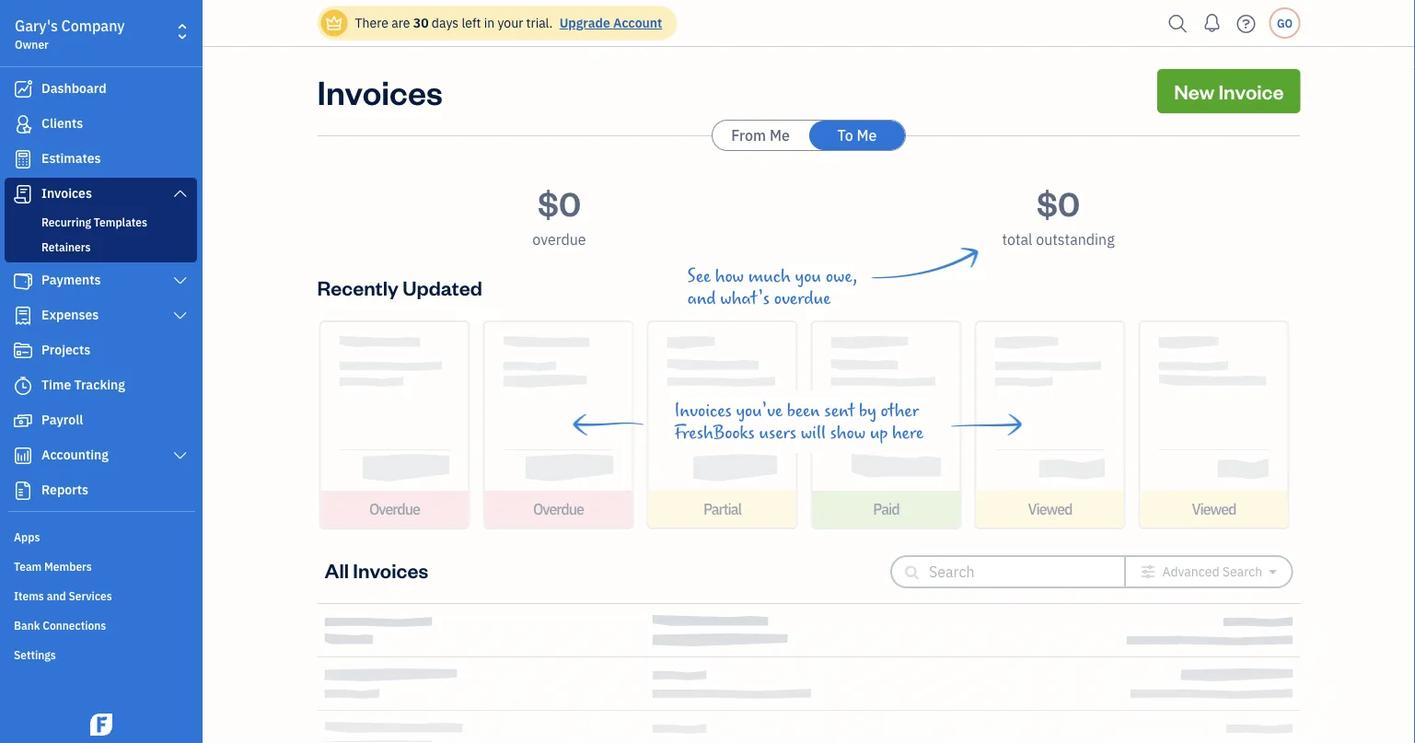 Task type: vqa. For each thing, say whether or not it's contained in the screenshot.
the with
no



Task type: describe. For each thing, give the bounding box(es) containing it.
from
[[731, 126, 766, 145]]

by
[[859, 401, 877, 421]]

all invoices
[[325, 557, 428, 583]]

dashboard
[[41, 80, 106, 97]]

chevron large down image for invoices
[[172, 186, 189, 201]]

to me
[[838, 126, 877, 145]]

members
[[44, 559, 92, 574]]

$0 total outstanding
[[1002, 181, 1115, 249]]

invoices you've been sent by other freshbooks users will show up here
[[675, 401, 924, 443]]

days
[[432, 14, 459, 31]]

total
[[1002, 230, 1033, 249]]

accounting link
[[5, 439, 197, 472]]

payments
[[41, 271, 101, 288]]

items
[[14, 588, 44, 603]]

crown image
[[325, 13, 344, 33]]

overdue inside see how much you owe, and what's overdue
[[774, 288, 831, 309]]

settings
[[14, 647, 56, 662]]

partial
[[704, 500, 741, 519]]

chevron large down image for expenses
[[172, 309, 189, 323]]

invoice
[[1219, 78, 1284, 104]]

freshbooks
[[675, 423, 755, 443]]

all
[[325, 557, 349, 583]]

gary's company owner
[[15, 16, 125, 52]]

gary's
[[15, 16, 58, 35]]

clients link
[[5, 108, 197, 141]]

bank
[[14, 618, 40, 633]]

invoices inside 'invoices you've been sent by other freshbooks users will show up here'
[[675, 401, 732, 421]]

expense image
[[12, 307, 34, 325]]

you
[[795, 266, 821, 286]]

and inside main element
[[47, 588, 66, 603]]

and inside see how much you owe, and what's overdue
[[688, 288, 716, 309]]

retainers
[[41, 239, 91, 254]]

client image
[[12, 115, 34, 134]]

chevron large down image for payments
[[172, 274, 189, 288]]

settings link
[[5, 640, 197, 668]]

2 viewed from the left
[[1192, 500, 1236, 519]]

clients
[[41, 115, 83, 132]]

reports link
[[5, 474, 197, 507]]

go
[[1277, 16, 1293, 30]]

other
[[881, 401, 919, 421]]

invoices right all
[[353, 557, 428, 583]]

me for from me
[[770, 126, 790, 145]]

recurring templates link
[[8, 211, 193, 233]]

accounting
[[41, 446, 109, 463]]

up
[[870, 423, 888, 443]]

sent
[[825, 401, 855, 421]]

reports
[[41, 481, 88, 498]]

recurring
[[41, 215, 91, 229]]

$0 for $0 total outstanding
[[1037, 181, 1080, 224]]

upgrade account link
[[556, 14, 662, 31]]

bank connections
[[14, 618, 106, 633]]

invoices link
[[5, 178, 197, 211]]

payment image
[[12, 272, 34, 290]]

projects
[[41, 341, 90, 358]]

search image
[[1164, 10, 1193, 37]]

expenses link
[[5, 299, 197, 332]]

Search text field
[[929, 557, 1095, 587]]

me for to me
[[857, 126, 877, 145]]

outstanding
[[1036, 230, 1115, 249]]

new
[[1174, 78, 1215, 104]]

estimate image
[[12, 150, 34, 169]]

notifications image
[[1198, 5, 1227, 41]]

apps link
[[5, 522, 197, 550]]

in
[[484, 14, 495, 31]]

templates
[[94, 215, 147, 229]]

you've
[[736, 401, 783, 421]]

what's
[[720, 288, 770, 309]]

time tracking link
[[5, 369, 197, 402]]

services
[[69, 588, 112, 603]]



Task type: locate. For each thing, give the bounding box(es) containing it.
timer image
[[12, 377, 34, 395]]

0 horizontal spatial $0
[[538, 181, 581, 224]]

chart image
[[12, 447, 34, 465]]

1 chevron large down image from the top
[[172, 186, 189, 201]]

0 horizontal spatial me
[[770, 126, 790, 145]]

invoices up recurring
[[41, 185, 92, 202]]

connections
[[43, 618, 106, 633]]

2 chevron large down image from the top
[[172, 449, 189, 463]]

updated
[[403, 274, 482, 300]]

bank connections link
[[5, 611, 197, 638]]

0 horizontal spatial and
[[47, 588, 66, 603]]

retainers link
[[8, 236, 193, 258]]

been
[[787, 401, 820, 421]]

recently
[[317, 274, 399, 300]]

here
[[892, 423, 924, 443]]

team members link
[[5, 552, 197, 579]]

dashboard image
[[12, 80, 34, 99]]

see how much you owe, and what's overdue
[[688, 266, 858, 309]]

project image
[[12, 342, 34, 360]]

2 $0 from the left
[[1037, 181, 1080, 224]]

projects link
[[5, 334, 197, 367]]

owe,
[[826, 266, 858, 286]]

0 vertical spatial chevron large down image
[[172, 274, 189, 288]]

1 $0 from the left
[[538, 181, 581, 224]]

paid
[[873, 500, 899, 519]]

invoices down there
[[317, 69, 443, 113]]

1 viewed from the left
[[1028, 500, 1073, 519]]

chevron large down image up 'recurring templates' link
[[172, 186, 189, 201]]

team
[[14, 559, 42, 574]]

are
[[392, 14, 410, 31]]

0 vertical spatial chevron large down image
[[172, 186, 189, 201]]

recently updated
[[317, 274, 482, 300]]

from me link
[[713, 121, 809, 150]]

recurring templates
[[41, 215, 147, 229]]

dashboard link
[[5, 73, 197, 106]]

main element
[[0, 0, 249, 743]]

$0 inside $0 total outstanding
[[1037, 181, 1080, 224]]

go button
[[1270, 7, 1301, 39]]

to me link
[[810, 121, 905, 150]]

from me
[[731, 126, 790, 145]]

0 horizontal spatial viewed
[[1028, 500, 1073, 519]]

tracking
[[74, 376, 125, 393]]

invoices inside invoices link
[[41, 185, 92, 202]]

payroll
[[41, 411, 83, 428]]

overdue
[[533, 230, 586, 249], [774, 288, 831, 309], [369, 500, 420, 519], [533, 500, 584, 519]]

there
[[355, 14, 389, 31]]

chevron large down image down retainers link
[[172, 274, 189, 288]]

me
[[770, 126, 790, 145], [857, 126, 877, 145]]

$0 overdue
[[533, 181, 586, 249]]

chevron large down image inside payments link
[[172, 274, 189, 288]]

there are 30 days left in your trial. upgrade account
[[355, 14, 662, 31]]

2 chevron large down image from the top
[[172, 309, 189, 323]]

viewed
[[1028, 500, 1073, 519], [1192, 500, 1236, 519]]

and right items
[[47, 588, 66, 603]]

trial.
[[526, 14, 553, 31]]

chevron large down image
[[172, 186, 189, 201], [172, 449, 189, 463]]

and down see
[[688, 288, 716, 309]]

chevron large down image down payroll link
[[172, 449, 189, 463]]

estimates
[[41, 150, 101, 167]]

much
[[748, 266, 791, 286]]

new invoice
[[1174, 78, 1284, 104]]

report image
[[12, 482, 34, 500]]

30
[[413, 14, 429, 31]]

team members
[[14, 559, 92, 574]]

1 vertical spatial and
[[47, 588, 66, 603]]

chevron large down image for accounting
[[172, 449, 189, 463]]

freshbooks image
[[87, 714, 116, 736]]

payments link
[[5, 264, 197, 297]]

users
[[759, 423, 797, 443]]

invoices
[[317, 69, 443, 113], [41, 185, 92, 202], [675, 401, 732, 421], [353, 557, 428, 583]]

invoices up freshbooks
[[675, 401, 732, 421]]

0 vertical spatial and
[[688, 288, 716, 309]]

see
[[688, 266, 711, 286]]

1 horizontal spatial viewed
[[1192, 500, 1236, 519]]

1 vertical spatial chevron large down image
[[172, 449, 189, 463]]

expenses
[[41, 306, 99, 323]]

will
[[801, 423, 826, 443]]

upgrade
[[560, 14, 610, 31]]

how
[[715, 266, 744, 286]]

left
[[462, 14, 481, 31]]

payroll link
[[5, 404, 197, 437]]

items and services
[[14, 588, 112, 603]]

1 me from the left
[[770, 126, 790, 145]]

1 horizontal spatial and
[[688, 288, 716, 309]]

$0 inside $0 overdue
[[538, 181, 581, 224]]

time tracking
[[41, 376, 125, 393]]

$0 for $0 overdue
[[538, 181, 581, 224]]

your
[[498, 14, 523, 31]]

1 horizontal spatial $0
[[1037, 181, 1080, 224]]

2 me from the left
[[857, 126, 877, 145]]

account
[[613, 14, 662, 31]]

chevron large down image inside 'expenses' link
[[172, 309, 189, 323]]

1 chevron large down image from the top
[[172, 274, 189, 288]]

to
[[838, 126, 854, 145]]

go to help image
[[1232, 10, 1261, 37]]

1 horizontal spatial me
[[857, 126, 877, 145]]

owner
[[15, 37, 49, 52]]

chevron large down image
[[172, 274, 189, 288], [172, 309, 189, 323]]

show
[[830, 423, 866, 443]]

apps
[[14, 530, 40, 544]]

1 vertical spatial chevron large down image
[[172, 309, 189, 323]]

items and services link
[[5, 581, 197, 609]]

estimates link
[[5, 143, 197, 176]]

me right from
[[770, 126, 790, 145]]

chevron large down image down payments link at the left of the page
[[172, 309, 189, 323]]

company
[[61, 16, 125, 35]]

time
[[41, 376, 71, 393]]

me right to in the right of the page
[[857, 126, 877, 145]]

invoice image
[[12, 185, 34, 204]]

chevron large down image inside invoices link
[[172, 186, 189, 201]]

new invoice link
[[1158, 69, 1301, 113]]

money image
[[12, 412, 34, 430]]



